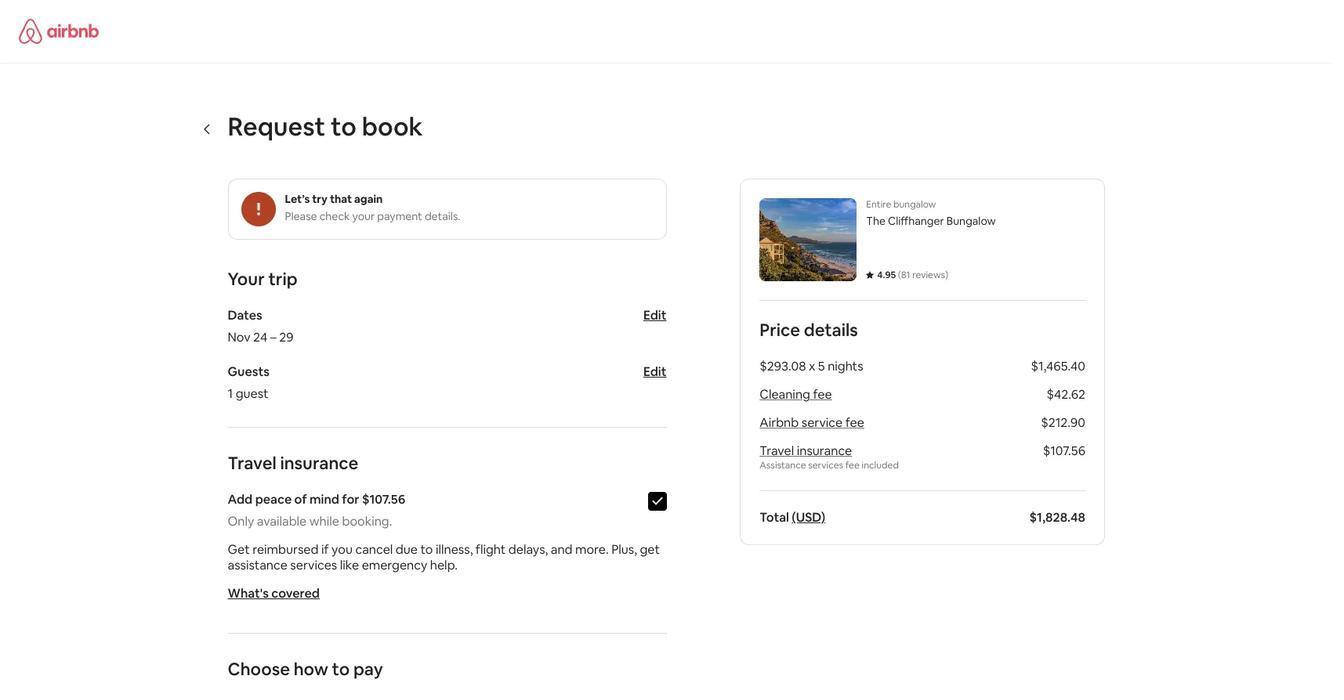 Task type: locate. For each thing, give the bounding box(es) containing it.
fee right 'service'
[[845, 415, 864, 431]]

cleaning fee
[[760, 387, 832, 403]]

fee up 'service'
[[813, 387, 832, 403]]

what's covered
[[228, 586, 320, 602]]

assistance services fee included
[[760, 459, 899, 472]]

try
[[312, 192, 328, 206]]

travel insurance down airbnb service fee button
[[760, 443, 852, 459]]

included
[[862, 459, 899, 472]]

illness,
[[436, 542, 473, 558]]

travel insurance
[[760, 443, 852, 459], [228, 452, 359, 474]]

1 vertical spatial to
[[421, 542, 433, 558]]

how
[[294, 659, 328, 681]]

please
[[285, 209, 317, 223]]

total (usd)
[[760, 510, 826, 526]]

due
[[396, 542, 418, 558]]

get reimbursed if you cancel due to illness, flight delays, and more. plus, get assistance services like emergency help.
[[228, 542, 660, 574]]

pay
[[354, 659, 383, 681]]

entire bungalow the cliffhanger bungalow
[[866, 198, 996, 228]]

group
[[228, 179, 667, 240]]

0 horizontal spatial travel
[[228, 452, 277, 474]]

of
[[295, 492, 307, 508]]

edit button
[[644, 307, 667, 324], [644, 364, 667, 380]]

2 vertical spatial to
[[332, 659, 350, 681]]

your
[[228, 268, 265, 290]]

fee
[[813, 387, 832, 403], [845, 415, 864, 431], [845, 459, 860, 472]]

price details
[[760, 319, 858, 341]]

bungalow
[[894, 198, 936, 211]]

let's try that again please check your payment details.
[[285, 192, 461, 223]]

81
[[901, 269, 910, 282]]

0 vertical spatial edit
[[644, 307, 667, 324]]

services down 'service'
[[808, 459, 843, 472]]

0 vertical spatial services
[[808, 459, 843, 472]]

1 vertical spatial fee
[[845, 415, 864, 431]]

to left pay
[[332, 659, 350, 681]]

insurance down 'service'
[[797, 443, 852, 459]]

4.95 ( 81 reviews )
[[877, 269, 948, 282]]

edit button for dates nov 24 – 29
[[644, 307, 667, 324]]

1 horizontal spatial insurance
[[797, 443, 852, 459]]

5
[[818, 358, 825, 375]]

price
[[760, 319, 800, 341]]

to left the book
[[331, 111, 357, 143]]

1 edit button from the top
[[644, 307, 667, 324]]

travel down airbnb
[[760, 443, 794, 459]]

get
[[228, 542, 250, 558]]

(usd) button
[[792, 510, 826, 526]]

)
[[945, 269, 948, 282]]

$1,828.48
[[1030, 510, 1086, 526]]

2 vertical spatial fee
[[845, 459, 860, 472]]

like
[[340, 558, 359, 574]]

0 vertical spatial $107.56
[[1043, 443, 1086, 459]]

reviews
[[912, 269, 945, 282]]

fee left included
[[845, 459, 860, 472]]

total
[[760, 510, 789, 526]]

2 edit from the top
[[644, 364, 667, 380]]

$107.56 up booking.
[[362, 492, 406, 508]]

1 horizontal spatial services
[[808, 459, 843, 472]]

$212.90
[[1041, 415, 1086, 431]]

2 edit button from the top
[[644, 364, 667, 380]]

dates nov 24 – 29
[[228, 307, 294, 346]]

1 vertical spatial services
[[290, 558, 337, 574]]

insurance
[[797, 443, 852, 459], [280, 452, 359, 474]]

insurance up mind
[[280, 452, 359, 474]]

0 horizontal spatial $107.56
[[362, 492, 406, 508]]

travel
[[760, 443, 794, 459], [228, 452, 277, 474]]

29
[[279, 329, 294, 346]]

travel insurance button
[[760, 443, 852, 459]]

only
[[228, 514, 254, 530]]

1 vertical spatial edit
[[644, 364, 667, 380]]

1 horizontal spatial travel
[[760, 443, 794, 459]]

guest
[[236, 386, 269, 402]]

services
[[808, 459, 843, 472], [290, 558, 337, 574]]

$107.56
[[1043, 443, 1086, 459], [362, 492, 406, 508]]

to
[[331, 111, 357, 143], [421, 542, 433, 558], [332, 659, 350, 681]]

your
[[352, 209, 375, 223]]

edit
[[644, 307, 667, 324], [644, 364, 667, 380]]

what's covered button
[[228, 586, 320, 602]]

0 vertical spatial edit button
[[644, 307, 667, 324]]

$42.62
[[1047, 387, 1086, 403]]

entire
[[866, 198, 892, 211]]

bungalow
[[947, 214, 996, 228]]

1 vertical spatial edit button
[[644, 364, 667, 380]]

1 edit from the top
[[644, 307, 667, 324]]

cleaning
[[760, 387, 810, 403]]

reimbursed
[[253, 542, 319, 558]]

travel up add at the left bottom of the page
[[228, 452, 277, 474]]

edit for guests 1 guest
[[644, 364, 667, 380]]

4.95
[[877, 269, 896, 282]]

airbnb
[[760, 415, 799, 431]]

1 vertical spatial $107.56
[[362, 492, 406, 508]]

services left the like
[[290, 558, 337, 574]]

1 horizontal spatial $107.56
[[1043, 443, 1086, 459]]

$107.56 down the $212.90
[[1043, 443, 1086, 459]]

services inside get reimbursed if you cancel due to illness, flight delays, and more. plus, get assistance services like emergency help.
[[290, 558, 337, 574]]

let's
[[285, 192, 310, 206]]

to right due
[[421, 542, 433, 558]]

dates
[[228, 307, 263, 324]]

cancel
[[356, 542, 393, 558]]

edit for dates nov 24 – 29
[[644, 307, 667, 324]]

check
[[320, 209, 350, 223]]

assistance
[[228, 558, 288, 574]]

service
[[802, 415, 843, 431]]

get
[[640, 542, 660, 558]]

travel insurance up 'of' at left
[[228, 452, 359, 474]]

guests 1 guest
[[228, 364, 270, 402]]

0 horizontal spatial services
[[290, 558, 337, 574]]



Task type: describe. For each thing, give the bounding box(es) containing it.
0 horizontal spatial travel insurance
[[228, 452, 359, 474]]

add
[[228, 492, 253, 508]]

for
[[342, 492, 360, 508]]

you
[[332, 542, 353, 558]]

delays,
[[509, 542, 548, 558]]

choose
[[228, 659, 290, 681]]

choose how to pay
[[228, 659, 383, 681]]

1
[[228, 386, 233, 402]]

$293.08 x 5 nights
[[760, 358, 863, 375]]

24
[[253, 329, 268, 346]]

the
[[866, 214, 886, 228]]

airbnb service fee button
[[760, 415, 864, 431]]

–
[[270, 329, 277, 346]]

flight
[[476, 542, 506, 558]]

cliffhanger
[[888, 214, 944, 228]]

your trip
[[228, 268, 298, 290]]

more.
[[576, 542, 609, 558]]

(usd)
[[792, 510, 826, 526]]

while
[[310, 514, 339, 530]]

book
[[362, 111, 423, 143]]

booking.
[[342, 514, 392, 530]]

group containing let's try that again
[[228, 179, 667, 240]]

help.
[[430, 558, 458, 574]]

(
[[898, 269, 901, 282]]

edit button for guests 1 guest
[[644, 364, 667, 380]]

and
[[551, 542, 573, 558]]

if
[[322, 542, 329, 558]]

x
[[809, 358, 815, 375]]

0 vertical spatial fee
[[813, 387, 832, 403]]

peace
[[255, 492, 292, 508]]

again
[[354, 192, 383, 206]]

nov
[[228, 329, 251, 346]]

1 horizontal spatial travel insurance
[[760, 443, 852, 459]]

details.
[[425, 209, 461, 223]]

request
[[228, 111, 325, 143]]

back image
[[201, 123, 214, 135]]

fee for services
[[845, 459, 860, 472]]

that
[[330, 192, 352, 206]]

0 vertical spatial to
[[331, 111, 357, 143]]

nights
[[828, 358, 863, 375]]

$293.08
[[760, 358, 806, 375]]

assistance
[[760, 459, 806, 472]]

0 horizontal spatial insurance
[[280, 452, 359, 474]]

fee for service
[[845, 415, 864, 431]]

payment
[[377, 209, 423, 223]]

guests
[[228, 364, 270, 380]]

request to book
[[228, 111, 423, 143]]

$1,465.40
[[1031, 358, 1086, 375]]

emergency
[[362, 558, 428, 574]]

available
[[257, 514, 307, 530]]

cleaning fee button
[[760, 387, 832, 403]]

$107.56 inside add peace of mind for $107.56 only available while booking.
[[362, 492, 406, 508]]

plus,
[[612, 542, 637, 558]]

details
[[804, 319, 858, 341]]

mind
[[310, 492, 339, 508]]

trip
[[269, 268, 298, 290]]

to inside get reimbursed if you cancel due to illness, flight delays, and more. plus, get assistance services like emergency help.
[[421, 542, 433, 558]]

add peace of mind for $107.56 only available while booking.
[[228, 492, 406, 530]]

airbnb service fee
[[760, 415, 864, 431]]



Task type: vqa. For each thing, say whether or not it's contained in the screenshot.
Photos button
no



